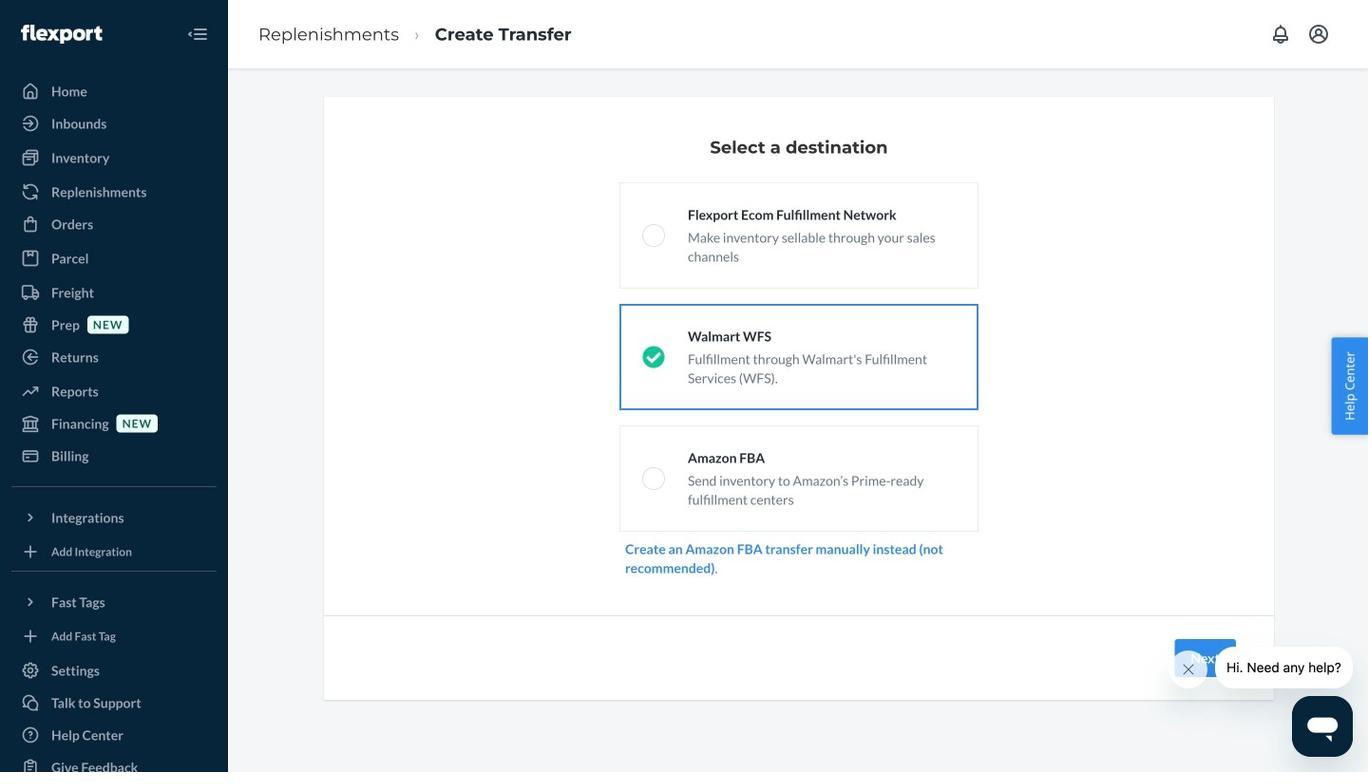 Task type: locate. For each thing, give the bounding box(es) containing it.
check circle image
[[642, 346, 665, 369]]



Task type: vqa. For each thing, say whether or not it's contained in the screenshot.
breadcrumbs navigation
yes



Task type: describe. For each thing, give the bounding box(es) containing it.
close navigation image
[[186, 23, 209, 46]]

open account menu image
[[1307, 23, 1330, 46]]

breadcrumbs navigation
[[243, 7, 587, 62]]

flexport logo image
[[21, 25, 102, 44]]

open notifications image
[[1269, 23, 1292, 46]]



